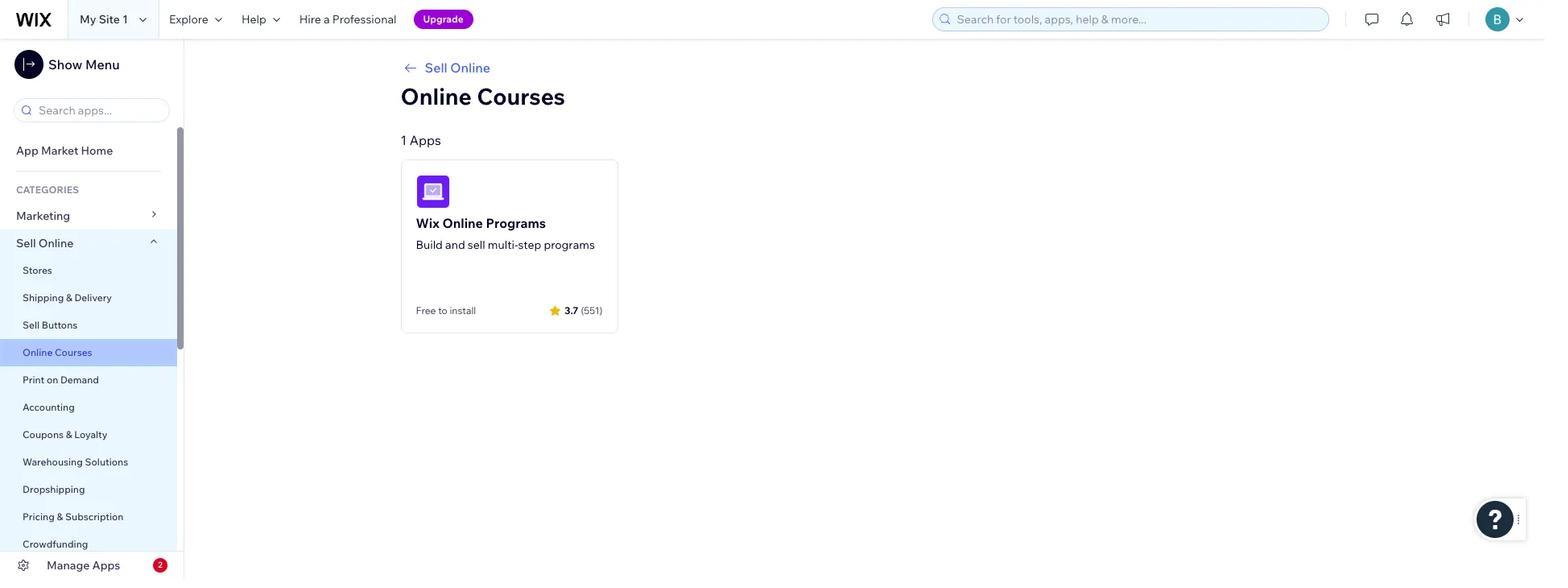 Task type: vqa. For each thing, say whether or not it's contained in the screenshot.
App
yes



Task type: describe. For each thing, give the bounding box(es) containing it.
print on demand
[[23, 374, 99, 386]]

apps for manage apps
[[92, 558, 120, 573]]

programs
[[544, 238, 595, 252]]

subscription
[[65, 511, 124, 523]]

stores link
[[0, 257, 177, 284]]

(551)
[[581, 304, 603, 316]]

sell buttons
[[23, 319, 78, 331]]

2
[[158, 560, 163, 570]]

print
[[23, 374, 44, 386]]

buttons
[[42, 319, 78, 331]]

menu
[[85, 56, 120, 72]]

online courses link
[[0, 339, 177, 366]]

wix online programs logo image
[[416, 175, 450, 209]]

crowdfunding
[[23, 538, 88, 550]]

warehousing solutions link
[[0, 449, 177, 476]]

upgrade button
[[414, 10, 473, 29]]

online courses inside "sidebar" element
[[23, 346, 92, 358]]

coupons & loyalty
[[23, 428, 107, 441]]

Search for tools, apps, help & more... field
[[952, 8, 1324, 31]]

shipping & delivery link
[[0, 284, 177, 312]]

warehousing
[[23, 456, 83, 468]]

coupons
[[23, 428, 64, 441]]

2 vertical spatial sell
[[23, 319, 40, 331]]

home
[[81, 143, 113, 158]]

crowdfunding link
[[0, 531, 177, 558]]

build
[[416, 238, 443, 252]]

1 vertical spatial sell online link
[[0, 230, 177, 257]]

Search apps... field
[[34, 99, 164, 122]]

coupons & loyalty link
[[0, 421, 177, 449]]

install
[[450, 304, 476, 316]]

on
[[47, 374, 58, 386]]

apps for 1 apps
[[410, 132, 441, 148]]

dropshipping
[[23, 483, 85, 495]]

explore
[[169, 12, 208, 27]]

show
[[48, 56, 82, 72]]

and
[[445, 238, 465, 252]]

loyalty
[[74, 428, 107, 441]]

manage apps
[[47, 558, 120, 573]]

shipping
[[23, 292, 64, 304]]

1 apps
[[401, 132, 441, 148]]

market
[[41, 143, 78, 158]]

sidebar element
[[0, 39, 184, 579]]

online down upgrade button
[[450, 60, 490, 76]]

my site 1
[[80, 12, 128, 27]]

pricing & subscription link
[[0, 503, 177, 531]]

site
[[99, 12, 120, 27]]

hire a professional link
[[290, 0, 406, 39]]

delivery
[[74, 292, 112, 304]]

professional
[[332, 12, 397, 27]]

online inside the wix online programs build and sell multi-step programs
[[442, 215, 483, 231]]

app market home
[[16, 143, 113, 158]]

demand
[[60, 374, 99, 386]]

online down marketing on the left of page
[[38, 236, 74, 250]]

step
[[518, 238, 541, 252]]

sell buttons link
[[0, 312, 177, 339]]

courses inside "sidebar" element
[[55, 346, 92, 358]]



Task type: locate. For each thing, give the bounding box(es) containing it.
stores
[[23, 264, 52, 276]]

app
[[16, 143, 39, 158]]

1 horizontal spatial courses
[[477, 82, 565, 110]]

1 horizontal spatial online courses
[[401, 82, 565, 110]]

sell
[[468, 238, 485, 252]]

my
[[80, 12, 96, 27]]

0 vertical spatial courses
[[477, 82, 565, 110]]

multi-
[[488, 238, 518, 252]]

to
[[438, 304, 448, 316]]

marketing link
[[0, 202, 177, 230]]

shipping & delivery
[[23, 292, 112, 304]]

& left "delivery" on the bottom
[[66, 292, 72, 304]]

sell
[[425, 60, 448, 76], [16, 236, 36, 250], [23, 319, 40, 331]]

a
[[324, 12, 330, 27]]

show menu
[[48, 56, 120, 72]]

sell left "buttons"
[[23, 319, 40, 331]]

1 vertical spatial courses
[[55, 346, 92, 358]]

accounting link
[[0, 394, 177, 421]]

0 vertical spatial sell
[[425, 60, 448, 76]]

0 vertical spatial sell online link
[[401, 58, 1328, 77]]

apps up wix online programs logo
[[410, 132, 441, 148]]

help button
[[232, 0, 290, 39]]

sell online down marketing on the left of page
[[16, 236, 74, 250]]

1 vertical spatial 1
[[401, 132, 407, 148]]

help
[[241, 12, 266, 27]]

1 vertical spatial online courses
[[23, 346, 92, 358]]

1 vertical spatial apps
[[92, 558, 120, 573]]

pricing
[[23, 511, 55, 523]]

online courses
[[401, 82, 565, 110], [23, 346, 92, 358]]

apps right manage
[[92, 558, 120, 573]]

apps inside "sidebar" element
[[92, 558, 120, 573]]

dropshipping link
[[0, 476, 177, 503]]

solutions
[[85, 456, 128, 468]]

programs
[[486, 215, 546, 231]]

sell up the stores
[[16, 236, 36, 250]]

0 horizontal spatial online courses
[[23, 346, 92, 358]]

online courses down "buttons"
[[23, 346, 92, 358]]

& for pricing
[[57, 511, 63, 523]]

online up and at the top left of page
[[442, 215, 483, 231]]

1 horizontal spatial 1
[[401, 132, 407, 148]]

&
[[66, 292, 72, 304], [66, 428, 72, 441], [57, 511, 63, 523]]

1 horizontal spatial apps
[[410, 132, 441, 148]]

0 vertical spatial &
[[66, 292, 72, 304]]

3.7
[[565, 304, 579, 316]]

0 vertical spatial apps
[[410, 132, 441, 148]]

sell down upgrade button
[[425, 60, 448, 76]]

sell online inside "sidebar" element
[[16, 236, 74, 250]]

pricing & subscription
[[23, 511, 124, 523]]

categories
[[16, 184, 79, 196]]

1 vertical spatial &
[[66, 428, 72, 441]]

apps
[[410, 132, 441, 148], [92, 558, 120, 573]]

marketing
[[16, 209, 70, 223]]

warehousing solutions
[[23, 456, 128, 468]]

sell online link
[[401, 58, 1328, 77], [0, 230, 177, 257]]

1
[[122, 12, 128, 27], [401, 132, 407, 148]]

0 horizontal spatial courses
[[55, 346, 92, 358]]

sell online
[[425, 60, 490, 76], [16, 236, 74, 250]]

print on demand link
[[0, 366, 177, 394]]

3.7 (551)
[[565, 304, 603, 316]]

& right pricing
[[57, 511, 63, 523]]

accounting
[[23, 401, 75, 413]]

online courses up 1 apps
[[401, 82, 565, 110]]

wix
[[416, 215, 440, 231]]

0 vertical spatial 1
[[122, 12, 128, 27]]

2 vertical spatial &
[[57, 511, 63, 523]]

& left loyalty
[[66, 428, 72, 441]]

online up print
[[23, 346, 53, 358]]

sell online down upgrade button
[[425, 60, 490, 76]]

upgrade
[[423, 13, 464, 25]]

free
[[416, 304, 436, 316]]

0 horizontal spatial apps
[[92, 558, 120, 573]]

hire a professional
[[299, 12, 397, 27]]

wix online programs build and sell multi-step programs
[[416, 215, 595, 252]]

0 vertical spatial sell online
[[425, 60, 490, 76]]

& for shipping
[[66, 292, 72, 304]]

free to install
[[416, 304, 476, 316]]

0 horizontal spatial sell online
[[16, 236, 74, 250]]

1 vertical spatial sell online
[[16, 236, 74, 250]]

1 horizontal spatial sell online link
[[401, 58, 1328, 77]]

1 horizontal spatial sell online
[[425, 60, 490, 76]]

app market home link
[[0, 137, 177, 164]]

manage
[[47, 558, 90, 573]]

0 horizontal spatial 1
[[122, 12, 128, 27]]

1 vertical spatial sell
[[16, 236, 36, 250]]

0 horizontal spatial sell online link
[[0, 230, 177, 257]]

& for coupons
[[66, 428, 72, 441]]

online up 1 apps
[[401, 82, 472, 110]]

online
[[450, 60, 490, 76], [401, 82, 472, 110], [442, 215, 483, 231], [38, 236, 74, 250], [23, 346, 53, 358]]

show menu button
[[14, 50, 120, 79]]

0 vertical spatial online courses
[[401, 82, 565, 110]]

hire
[[299, 12, 321, 27]]

courses
[[477, 82, 565, 110], [55, 346, 92, 358]]



